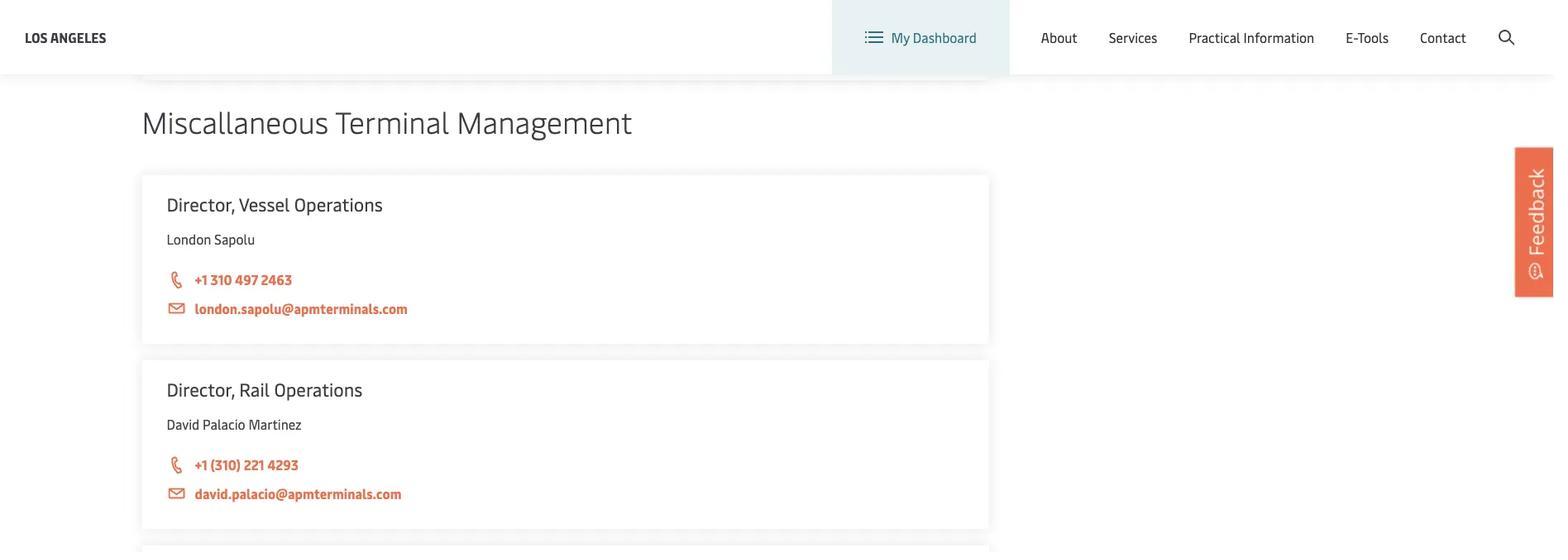 Task type: locate. For each thing, give the bounding box(es) containing it.
switch location
[[1089, 15, 1182, 33]]

310
[[210, 271, 232, 289]]

0 vertical spatial +1
[[195, 271, 207, 289]]

my dashboard button
[[865, 0, 977, 74]]

+1
[[195, 271, 207, 289], [195, 456, 207, 474]]

login / create account link
[[1358, 0, 1523, 49]]

/
[[1424, 15, 1430, 33]]

operations up "martinez"
[[274, 377, 363, 402]]

+1 inside 'link'
[[195, 456, 207, 474]]

practical
[[1189, 28, 1240, 46]]

1 vertical spatial operations
[[274, 377, 363, 402]]

1 vertical spatial director,
[[167, 377, 235, 402]]

management
[[457, 101, 632, 141]]

location
[[1131, 15, 1182, 33]]

4293
[[267, 456, 299, 474]]

david
[[167, 416, 199, 433]]

e-
[[1346, 28, 1358, 46]]

about button
[[1041, 0, 1077, 74]]

login / create account
[[1389, 15, 1523, 33]]

global menu button
[[1199, 0, 1327, 49]]

+1 310 497 2463 link
[[167, 270, 964, 291]]

london.sapolu@apmterminals.com
[[195, 300, 408, 318]]

account
[[1474, 15, 1523, 33]]

los angeles
[[25, 28, 106, 46]]

1 director, from the top
[[167, 192, 235, 216]]

my
[[891, 28, 910, 46]]

angeles
[[50, 28, 106, 46]]

director, for director, rail operations
[[167, 377, 235, 402]]

director, up david
[[167, 377, 235, 402]]

+1 left (310)
[[195, 456, 207, 474]]

contact button
[[1420, 0, 1466, 74]]

0 vertical spatial director,
[[167, 192, 235, 216]]

palacio
[[203, 416, 245, 433]]

0 vertical spatial operations
[[294, 192, 383, 216]]

operations right vessel
[[294, 192, 383, 216]]

+1 for director, vessel operations
[[195, 271, 207, 289]]

operations for director, vessel operations
[[294, 192, 383, 216]]

services button
[[1109, 0, 1157, 74]]

2463
[[261, 271, 292, 289]]

operations
[[294, 192, 383, 216], [274, 377, 363, 402]]

menu
[[1277, 16, 1310, 33]]

+1 (310) 221 4293 link
[[167, 455, 964, 476]]

martinez
[[249, 416, 302, 433]]

+1 for director, rail operations
[[195, 456, 207, 474]]

1 vertical spatial +1
[[195, 456, 207, 474]]

sapolu
[[214, 230, 255, 248]]

about
[[1041, 28, 1077, 46]]

dashboard
[[913, 28, 977, 46]]

director, for director, vessel operations
[[167, 192, 235, 216]]

1 +1 from the top
[[195, 271, 207, 289]]

e-tools button
[[1346, 0, 1389, 74]]

2 director, from the top
[[167, 377, 235, 402]]

+1 left the 310
[[195, 271, 207, 289]]

2 +1 from the top
[[195, 456, 207, 474]]

director, up london sapolu
[[167, 192, 235, 216]]

login
[[1389, 15, 1421, 33]]

miscallaneous terminal management
[[142, 101, 632, 141]]

create
[[1433, 15, 1471, 33]]

director,
[[167, 192, 235, 216], [167, 377, 235, 402]]

my dashboard
[[891, 28, 977, 46]]

services
[[1109, 28, 1157, 46]]



Task type: vqa. For each thing, say whether or not it's contained in the screenshot.
Director, Rail Operations the Operations
yes



Task type: describe. For each thing, give the bounding box(es) containing it.
rail
[[239, 377, 270, 402]]

global
[[1235, 16, 1273, 33]]

tools
[[1358, 28, 1389, 46]]

los angeles link
[[25, 27, 106, 48]]

221
[[244, 456, 264, 474]]

practical information
[[1189, 28, 1314, 46]]

director, rail operations
[[167, 377, 363, 402]]

(310)
[[210, 456, 241, 474]]

+1 310 497 2463
[[195, 271, 292, 289]]

497
[[235, 271, 258, 289]]

operations for director, rail operations
[[274, 377, 363, 402]]

information
[[1244, 28, 1314, 46]]

london
[[167, 230, 211, 248]]

switch location button
[[1062, 15, 1182, 33]]

miscallaneous
[[142, 101, 329, 141]]

terminal
[[335, 101, 449, 141]]

global menu
[[1235, 16, 1310, 33]]

+1 (310) 221 4293
[[195, 456, 299, 474]]

feedback button
[[1515, 148, 1554, 297]]

e-tools
[[1346, 28, 1389, 46]]

david.palacio@apmterminals.com
[[195, 485, 402, 503]]

contact
[[1420, 28, 1466, 46]]

switch
[[1089, 15, 1128, 33]]

practical information button
[[1189, 0, 1314, 74]]

david palacio martinez
[[167, 416, 302, 433]]

director, vessel operations
[[167, 192, 383, 216]]

london sapolu
[[167, 230, 255, 248]]

london.sapolu@apmterminals.com link
[[167, 299, 964, 319]]

los
[[25, 28, 48, 46]]

vessel
[[239, 192, 290, 216]]

feedback
[[1522, 169, 1549, 256]]

david.palacio@apmterminals.com link
[[167, 484, 964, 505]]



